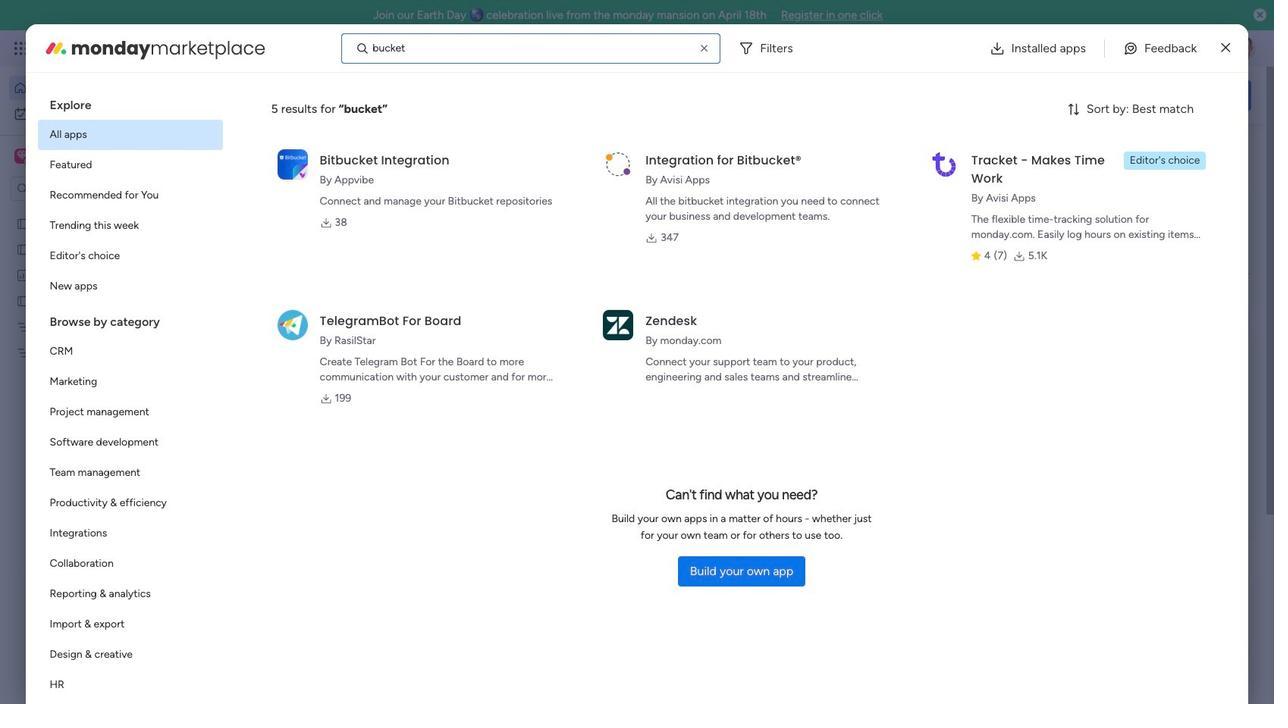 Task type: vqa. For each thing, say whether or not it's contained in the screenshot.
the bottommost Public board icon
yes



Task type: locate. For each thing, give the bounding box(es) containing it.
workspace image
[[14, 148, 30, 165]]

Search in workspace field
[[32, 180, 127, 198]]

circle o image up circle o icon
[[1047, 211, 1056, 223]]

1 heading from the top
[[38, 85, 223, 120]]

dapulse x slim image
[[1221, 39, 1230, 57], [1229, 140, 1247, 159]]

heading
[[38, 85, 223, 120], [38, 302, 223, 337]]

1 horizontal spatial public board image
[[253, 307, 270, 324]]

workspace selection element
[[14, 147, 127, 167]]

getting started element
[[1024, 583, 1251, 644]]

app logo image
[[277, 149, 308, 180], [603, 149, 633, 180], [929, 149, 959, 180], [277, 310, 308, 340], [603, 310, 633, 340]]

1 public board image from the top
[[16, 216, 30, 231]]

public dashboard image
[[16, 268, 30, 282]]

1 vertical spatial dapulse x slim image
[[1229, 140, 1247, 159]]

search everything image
[[1142, 41, 1157, 56]]

circle o image
[[1047, 231, 1056, 242]]

workspace image
[[17, 148, 27, 165]]

1 circle o image from the top
[[1047, 211, 1056, 223]]

list box
[[38, 85, 223, 705], [0, 207, 193, 570]]

1 vertical spatial heading
[[38, 302, 223, 337]]

1 vertical spatial public board image
[[16, 242, 30, 256]]

0 vertical spatial public board image
[[16, 216, 30, 231]]

circle o image
[[1047, 211, 1056, 223], [1047, 250, 1056, 261]]

1 vertical spatial circle o image
[[1047, 250, 1056, 261]]

component image
[[253, 331, 267, 345]]

public board image down public dashboard image
[[16, 294, 30, 308]]

0 vertical spatial circle o image
[[1047, 211, 1056, 223]]

public board image
[[16, 216, 30, 231], [16, 242, 30, 256]]

circle o image down circle o icon
[[1047, 250, 1056, 261]]

2 circle o image from the top
[[1047, 250, 1056, 261]]

select product image
[[14, 41, 29, 56]]

help center element
[[1024, 656, 1251, 705]]

option
[[9, 76, 184, 100], [9, 102, 184, 126], [38, 120, 223, 150], [38, 150, 223, 180], [38, 180, 223, 211], [0, 210, 193, 213], [38, 211, 223, 241], [38, 241, 223, 272], [38, 272, 223, 302], [38, 337, 223, 367], [38, 367, 223, 397], [38, 397, 223, 428], [38, 428, 223, 458], [38, 458, 223, 488], [38, 488, 223, 519], [38, 519, 223, 549], [38, 549, 223, 579], [38, 579, 223, 610], [38, 610, 223, 640], [38, 640, 223, 670], [38, 670, 223, 701]]

add to favorites image
[[450, 308, 465, 323]]

0 vertical spatial heading
[[38, 85, 223, 120]]

public board image up component image
[[253, 307, 270, 324]]

public board image
[[16, 294, 30, 308], [253, 307, 270, 324]]



Task type: describe. For each thing, give the bounding box(es) containing it.
2 heading from the top
[[38, 302, 223, 337]]

see plans image
[[252, 40, 265, 57]]

quick search results list box
[[234, 172, 987, 559]]

2 image
[[1050, 31, 1063, 48]]

update feed image
[[1038, 41, 1053, 56]]

terry turtle image
[[1232, 36, 1256, 61]]

0 horizontal spatial public board image
[[16, 294, 30, 308]]

2 public board image from the top
[[16, 242, 30, 256]]

help image
[[1176, 41, 1191, 56]]

monday marketplace image
[[1105, 41, 1120, 56]]

0 vertical spatial dapulse x slim image
[[1221, 39, 1230, 57]]

monday marketplace image
[[44, 36, 68, 60]]

public board image inside quick search results list box
[[253, 307, 270, 324]]

notifications image
[[1005, 41, 1020, 56]]



